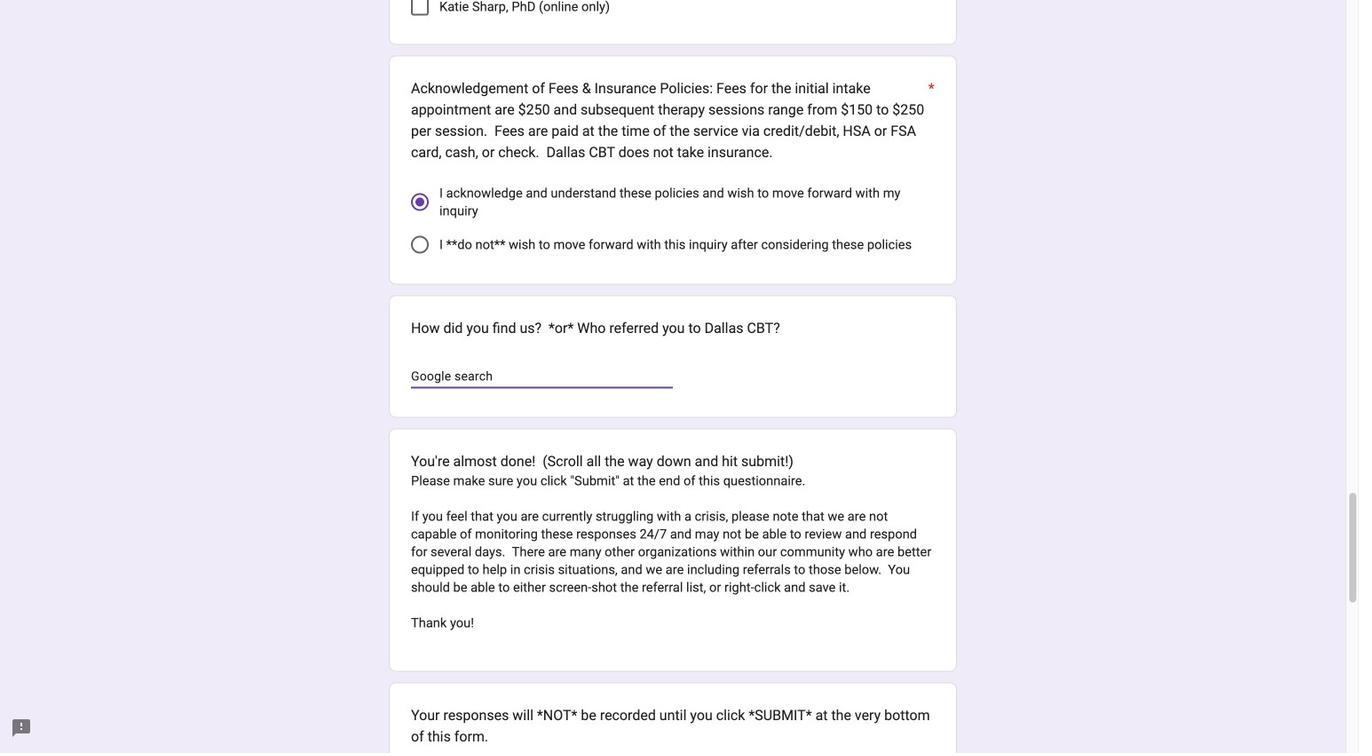 Task type: vqa. For each thing, say whether or not it's contained in the screenshot.
pdates
no



Task type: locate. For each thing, give the bounding box(es) containing it.
0 vertical spatial heading
[[411, 78, 935, 163]]

1 list item from the top
[[389, 429, 957, 672]]

1 vertical spatial heading
[[411, 451, 935, 472]]

1 vertical spatial list item
[[389, 683, 957, 753]]

2 vertical spatial heading
[[411, 705, 935, 747]]

1 heading from the top
[[411, 78, 935, 163]]

0 vertical spatial list item
[[389, 429, 957, 672]]

katie sharp, phd (online only) image
[[413, 0, 427, 14]]

None text field
[[411, 366, 673, 387]]

list item
[[389, 429, 957, 672], [389, 683, 957, 753]]

heading
[[411, 78, 935, 163], [411, 451, 935, 472], [411, 705, 935, 747]]

i **do not** wish to move forward with this inquiry after considering these policies image
[[411, 236, 429, 254]]



Task type: describe. For each thing, give the bounding box(es) containing it.
I acknowledge and understand these policies and wish to move forward with my inquiry radio
[[411, 193, 429, 211]]

2 heading from the top
[[411, 451, 935, 472]]

report a problem to google image
[[11, 718, 32, 739]]

required question element
[[925, 78, 935, 163]]

Katie Sharp, PhD (online only) checkbox
[[411, 0, 429, 16]]

I **do not** wish to move forward with this inquiry after considering these policies radio
[[411, 236, 429, 254]]

i acknowledge and understand these policies and wish to move forward with my inquiry image
[[416, 198, 425, 207]]

3 heading from the top
[[411, 705, 935, 747]]

2 list item from the top
[[389, 683, 957, 753]]



